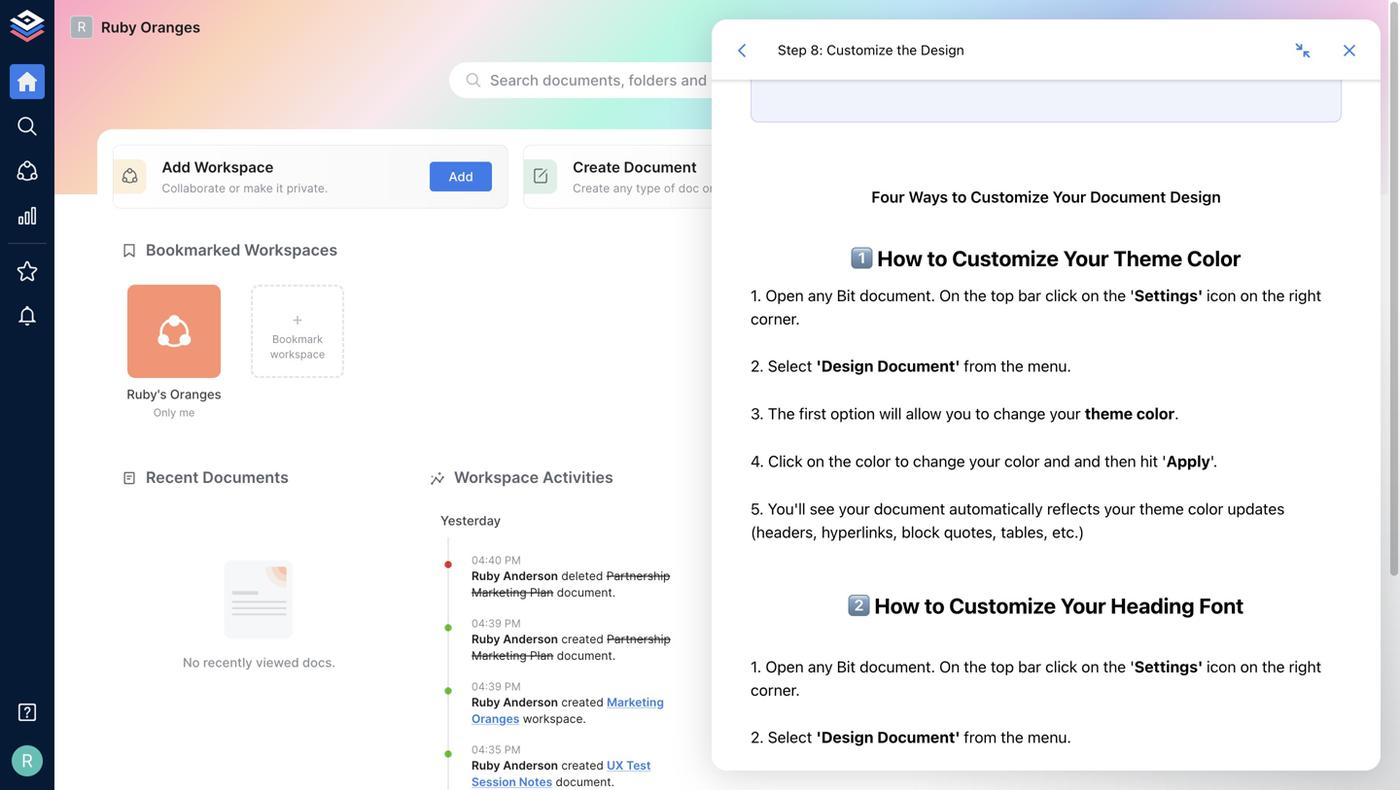 Task type: vqa. For each thing, say whether or not it's contained in the screenshot.
Participant:
no



Task type: describe. For each thing, give the bounding box(es) containing it.
create for faster
[[984, 181, 1021, 195]]

no for no favorites found.
[[818, 656, 836, 671]]

04:40 pm
[[472, 555, 521, 567]]

04:39 for document
[[472, 618, 502, 631]]

recently favorited
[[763, 469, 904, 487]]

2 pm from the top
[[505, 618, 521, 631]]

search documents, folders and workspaces...
[[490, 72, 808, 89]]

ux test session notes
[[472, 759, 651, 790]]

or inside add workspace collaborate or make it private.
[[229, 181, 240, 195]]

search
[[490, 72, 539, 89]]

docs. inside you are on the free plan. upgrade to unlock unlimited docs.
[[1259, 296, 1295, 312]]

1 horizontal spatial and
[[1060, 181, 1081, 195]]

bookmarked
[[146, 241, 241, 260]]

04:39 for workspace
[[472, 681, 502, 694]]

yesterday
[[441, 514, 501, 529]]

04:40
[[472, 555, 502, 567]]

workspaces...
[[711, 72, 808, 89]]

partnership for deleted
[[607, 570, 671, 584]]

ux test session notes link
[[472, 759, 651, 790]]

partnership marketing plan for created
[[472, 633, 671, 663]]

inspired.
[[1105, 181, 1152, 195]]

created for ux
[[562, 759, 604, 773]]

04:39 pm for workspace .
[[472, 681, 521, 694]]

1 pm from the top
[[505, 555, 521, 567]]

it
[[276, 181, 283, 195]]

only
[[153, 407, 176, 419]]

recent
[[146, 469, 199, 487]]

no for no recently viewed docs.
[[183, 656, 200, 671]]

marketing for ruby anderson deleted
[[472, 586, 527, 600]]

plan.
[[1245, 266, 1297, 287]]

1 help image from the top
[[1038, 498, 1331, 575]]

recently
[[203, 656, 253, 671]]

partnership for created
[[607, 633, 671, 647]]

you are on the free plan. upgrade to unlock unlimited docs.
[[1072, 266, 1297, 312]]

create document create any type of doc or wiki.
[[573, 159, 742, 195]]

1 horizontal spatial r
[[77, 19, 86, 35]]

ruby's
[[127, 387, 167, 402]]

ruby oranges
[[101, 18, 201, 36]]

document . for 04:39 pm
[[554, 649, 616, 663]]

deleted
[[562, 570, 604, 584]]

add workspace collaborate or make it private.
[[162, 159, 328, 195]]

free
[[1197, 266, 1240, 287]]

marketing inside marketing oranges
[[607, 696, 664, 710]]

document
[[624, 159, 697, 176]]

1 anderson from the top
[[503, 570, 558, 584]]

marketing oranges link
[[472, 696, 664, 727]]

plan for deleted
[[530, 586, 554, 600]]

private.
[[287, 181, 328, 195]]

unlock
[[1151, 296, 1193, 312]]

document . for 04:40 pm
[[554, 586, 616, 600]]

add button
[[430, 162, 492, 192]]

r inside button
[[22, 751, 33, 772]]

any
[[613, 181, 633, 195]]

type
[[636, 181, 661, 195]]

and inside button
[[681, 72, 708, 89]]

1 ruby anderson created from the top
[[472, 633, 607, 647]]

04:35
[[472, 744, 502, 757]]

session
[[472, 776, 516, 790]]

search documents, folders and workspaces... button
[[449, 62, 994, 98]]

1 vertical spatial workspace
[[523, 712, 583, 727]]

bookmarked workspaces
[[146, 241, 338, 260]]

document for 04:35 pm
[[556, 776, 612, 790]]

collaborate
[[162, 181, 226, 195]]

document for 04:39 pm
[[557, 649, 613, 663]]

3 anderson from the top
[[503, 696, 558, 710]]



Task type: locate. For each thing, give the bounding box(es) containing it.
created
[[562, 633, 604, 647], [562, 696, 604, 710], [562, 759, 604, 773]]

documents,
[[543, 72, 625, 89]]

2 vertical spatial help image
[[1038, 695, 1331, 772]]

1 vertical spatial and
[[1060, 181, 1081, 195]]

or inside create document create any type of doc or wiki.
[[703, 181, 714, 195]]

1 vertical spatial 04:39 pm
[[472, 681, 521, 694]]

ruby anderson created for ux
[[472, 759, 607, 773]]

0 vertical spatial ruby anderson created
[[472, 633, 607, 647]]

oranges for ruby's oranges only me
[[170, 387, 221, 402]]

bookmark workspace
[[270, 333, 325, 361]]

anderson down 04:40 pm
[[503, 570, 558, 584]]

favorited
[[833, 469, 904, 487]]

04:39 up the 04:35
[[472, 681, 502, 694]]

plan for created
[[530, 649, 554, 663]]

0 vertical spatial 04:39
[[472, 618, 502, 631]]

marketing for ruby anderson created
[[472, 649, 527, 663]]

3 created from the top
[[562, 759, 604, 773]]

help image
[[1038, 498, 1331, 575], [1038, 596, 1331, 674], [1038, 695, 1331, 772]]

faster
[[1025, 181, 1057, 195]]

2 created from the top
[[562, 696, 604, 710]]

04:39 pm up 04:35 pm
[[472, 681, 521, 694]]

plan down "ruby anderson deleted"
[[530, 586, 554, 600]]

pm right the 04:35
[[505, 744, 521, 757]]

add inside button
[[449, 169, 474, 184]]

document . for 04:35 pm
[[553, 776, 615, 790]]

viewed
[[256, 656, 299, 671]]

upgrade
[[1074, 296, 1130, 312], [1156, 416, 1213, 433]]

document down deleted
[[557, 586, 613, 600]]

oranges for marketing oranges
[[472, 712, 520, 727]]

1 vertical spatial workspace
[[454, 469, 539, 487]]

workspace activities
[[454, 469, 614, 487]]

1 vertical spatial help image
[[1038, 596, 1331, 674]]

documents
[[203, 469, 289, 487]]

add inside add workspace collaborate or make it private.
[[162, 159, 191, 176]]

1 partnership marketing plan from the top
[[472, 570, 671, 600]]

workspace down bookmark at the left of the page
[[270, 348, 325, 361]]

1 horizontal spatial workspace
[[454, 469, 539, 487]]

are
[[1108, 266, 1135, 287]]

0 horizontal spatial or
[[229, 181, 240, 195]]

ruby anderson created down "ruby anderson deleted"
[[472, 633, 607, 647]]

3 pm from the top
[[505, 681, 521, 694]]

activities
[[543, 469, 614, 487]]

dialog
[[712, 19, 1381, 771]]

document . down ux
[[553, 776, 615, 790]]

document for 04:40 pm
[[557, 586, 613, 600]]

1 horizontal spatial no
[[818, 656, 836, 671]]

no recently viewed docs.
[[183, 656, 336, 671]]

docs. down plan.
[[1259, 296, 1295, 312]]

ux
[[607, 759, 624, 773]]

0 vertical spatial partnership marketing plan
[[472, 570, 671, 600]]

1 vertical spatial plan
[[530, 649, 554, 663]]

0 vertical spatial r
[[77, 19, 86, 35]]

0 horizontal spatial workspace
[[194, 159, 274, 176]]

1 vertical spatial upgrade
[[1156, 416, 1213, 433]]

1 vertical spatial oranges
[[170, 387, 221, 402]]

workspaces
[[244, 241, 338, 260]]

anderson up notes
[[503, 759, 558, 773]]

workspace up make
[[194, 159, 274, 176]]

0 vertical spatial and
[[681, 72, 708, 89]]

0 vertical spatial 04:39 pm
[[472, 618, 521, 631]]

document .
[[554, 586, 616, 600], [554, 649, 616, 663], [553, 776, 615, 790]]

1 horizontal spatial or
[[703, 181, 714, 195]]

0 horizontal spatial no
[[183, 656, 200, 671]]

created for marketing
[[562, 696, 604, 710]]

upgrade button
[[1141, 407, 1228, 442]]

created up the workspace .
[[562, 696, 604, 710]]

or
[[229, 181, 240, 195], [703, 181, 714, 195]]

me
[[179, 407, 195, 419]]

partnership marketing plan
[[472, 570, 671, 600], [472, 633, 671, 663]]

upgrade inside button
[[1156, 416, 1213, 433]]

create for document
[[573, 159, 621, 176]]

anderson up the workspace .
[[503, 696, 558, 710]]

workspace inside add workspace collaborate or make it private.
[[194, 159, 274, 176]]

workspace up yesterday
[[454, 469, 539, 487]]

bookmark workspace button
[[251, 285, 344, 378]]

0 vertical spatial oranges
[[141, 18, 201, 36]]

found.
[[895, 656, 934, 671]]

0 vertical spatial help image
[[1038, 498, 1331, 575]]

upgrade inside you are on the free plan. upgrade to unlock unlimited docs.
[[1074, 296, 1130, 312]]

partnership marketing plan down 04:40 pm
[[472, 570, 671, 600]]

2 partnership marketing plan from the top
[[472, 633, 671, 663]]

2 vertical spatial ruby anderson created
[[472, 759, 607, 773]]

pm right 04:40
[[505, 555, 521, 567]]

workspace up ux test session notes
[[523, 712, 583, 727]]

3 help image from the top
[[1038, 695, 1331, 772]]

ruby anderson created up notes
[[472, 759, 607, 773]]

2 04:39 from the top
[[472, 681, 502, 694]]

partnership marketing plan up marketing oranges link
[[472, 633, 671, 663]]

4 anderson from the top
[[503, 759, 558, 773]]

on
[[1139, 266, 1161, 287]]

marketing down 04:40 pm
[[472, 586, 527, 600]]

anderson
[[503, 570, 558, 584], [503, 633, 558, 647], [503, 696, 558, 710], [503, 759, 558, 773]]

marketing up test at the left of page
[[607, 696, 664, 710]]

anderson down "ruby anderson deleted"
[[503, 633, 558, 647]]

04:39 pm
[[472, 618, 521, 631], [472, 681, 521, 694]]

1 horizontal spatial add
[[449, 169, 474, 184]]

1 04:39 pm from the top
[[472, 618, 521, 631]]

r button
[[6, 740, 49, 783]]

hi ruby !
[[1316, 18, 1374, 36]]

2 04:39 pm from the top
[[472, 681, 521, 694]]

and
[[681, 72, 708, 89], [1060, 181, 1081, 195]]

folders
[[629, 72, 678, 89]]

04:39 pm for document .
[[472, 618, 521, 631]]

workspace inside button
[[270, 348, 325, 361]]

1 04:39 from the top
[[472, 618, 502, 631]]

0 vertical spatial marketing
[[472, 586, 527, 600]]

hi
[[1316, 18, 1330, 36]]

you
[[1072, 266, 1104, 287]]

0 vertical spatial plan
[[530, 586, 554, 600]]

0 vertical spatial document .
[[554, 586, 616, 600]]

2 ruby anderson created from the top
[[472, 696, 607, 710]]

plan
[[530, 586, 554, 600], [530, 649, 554, 663]]

plan up marketing oranges link
[[530, 649, 554, 663]]

0 vertical spatial created
[[562, 633, 604, 647]]

or right doc
[[703, 181, 714, 195]]

ruby anderson created up the workspace .
[[472, 696, 607, 710]]

pm down "ruby anderson deleted"
[[505, 618, 521, 631]]

1 vertical spatial r
[[22, 751, 33, 772]]

0 horizontal spatial upgrade
[[1074, 296, 1130, 312]]

add for add
[[449, 169, 474, 184]]

1 vertical spatial ruby anderson created
[[472, 696, 607, 710]]

2 vertical spatial marketing
[[607, 696, 664, 710]]

no left the recently
[[183, 656, 200, 671]]

oranges inside marketing oranges
[[472, 712, 520, 727]]

1 vertical spatial created
[[562, 696, 604, 710]]

and left get
[[1060, 181, 1081, 195]]

1 vertical spatial marketing
[[472, 649, 527, 663]]

0 horizontal spatial and
[[681, 72, 708, 89]]

wiki.
[[717, 181, 742, 195]]

test
[[627, 759, 651, 773]]

workspace
[[194, 159, 274, 176], [454, 469, 539, 487]]

of
[[664, 181, 676, 195]]

pm up the workspace .
[[505, 681, 521, 694]]

create faster and get inspired.
[[984, 181, 1152, 195]]

1 horizontal spatial upgrade
[[1156, 416, 1213, 433]]

docs. right viewed
[[303, 656, 336, 671]]

1 horizontal spatial workspace
[[523, 712, 583, 727]]

document . up marketing oranges link
[[554, 649, 616, 663]]

2 no from the left
[[818, 656, 836, 671]]

add
[[162, 159, 191, 176], [449, 169, 474, 184]]

0 horizontal spatial workspace
[[270, 348, 325, 361]]

no left favorites
[[818, 656, 836, 671]]

make
[[244, 181, 273, 195]]

1 vertical spatial document
[[557, 649, 613, 663]]

no
[[183, 656, 200, 671], [818, 656, 836, 671]]

0 vertical spatial docs.
[[1259, 296, 1295, 312]]

document . down deleted
[[554, 586, 616, 600]]

ruby anderson deleted
[[472, 570, 607, 584]]

add for add workspace collaborate or make it private.
[[162, 159, 191, 176]]

2 vertical spatial created
[[562, 759, 604, 773]]

document down ux
[[556, 776, 612, 790]]

marketing
[[472, 586, 527, 600], [472, 649, 527, 663], [607, 696, 664, 710]]

document up marketing oranges link
[[557, 649, 613, 663]]

marketing up the workspace .
[[472, 649, 527, 663]]

workspace .
[[520, 712, 586, 727]]

get
[[1084, 181, 1102, 195]]

2 vertical spatial oranges
[[472, 712, 520, 727]]

2 help image from the top
[[1038, 596, 1331, 674]]

created left ux
[[562, 759, 604, 773]]

04:39 down 04:40
[[472, 618, 502, 631]]

docs.
[[1259, 296, 1295, 312], [303, 656, 336, 671]]

.
[[613, 586, 616, 600], [613, 649, 616, 663], [583, 712, 586, 727], [612, 776, 615, 790]]

1 vertical spatial document .
[[554, 649, 616, 663]]

04:35 pm
[[472, 744, 521, 757]]

2 vertical spatial document .
[[553, 776, 615, 790]]

1 vertical spatial 04:39
[[472, 681, 502, 694]]

created down deleted
[[562, 633, 604, 647]]

0 vertical spatial upgrade
[[1074, 296, 1130, 312]]

no favorites found.
[[818, 656, 934, 671]]

notes
[[519, 776, 553, 790]]

oranges inside ruby's oranges only me
[[170, 387, 221, 402]]

ruby anderson created
[[472, 633, 607, 647], [472, 696, 607, 710], [472, 759, 607, 773]]

2 or from the left
[[703, 181, 714, 195]]

1 horizontal spatial docs.
[[1259, 296, 1295, 312]]

doc
[[679, 181, 700, 195]]

recent documents
[[146, 469, 289, 487]]

pm
[[505, 555, 521, 567], [505, 618, 521, 631], [505, 681, 521, 694], [505, 744, 521, 757]]

ruby's oranges only me
[[127, 387, 221, 419]]

oranges
[[141, 18, 201, 36], [170, 387, 221, 402], [472, 712, 520, 727]]

2 anderson from the top
[[503, 633, 558, 647]]

bookmark
[[272, 333, 323, 346]]

ruby
[[101, 18, 137, 36], [1334, 18, 1369, 36], [472, 570, 500, 584], [472, 633, 500, 647], [472, 696, 500, 710], [472, 759, 500, 773]]

1 or from the left
[[229, 181, 240, 195]]

0 horizontal spatial add
[[162, 159, 191, 176]]

1 created from the top
[[562, 633, 604, 647]]

marketing oranges
[[472, 696, 664, 727]]

0 vertical spatial document
[[557, 586, 613, 600]]

create left faster
[[984, 181, 1021, 195]]

ruby anderson created for marketing
[[472, 696, 607, 710]]

0 vertical spatial workspace
[[270, 348, 325, 361]]

or left make
[[229, 181, 240, 195]]

2 plan from the top
[[530, 649, 554, 663]]

0 vertical spatial partnership
[[607, 570, 671, 584]]

1 no from the left
[[183, 656, 200, 671]]

and right folders
[[681, 72, 708, 89]]

create left any
[[573, 181, 610, 195]]

3 ruby anderson created from the top
[[472, 759, 607, 773]]

the
[[1165, 266, 1193, 287]]

to
[[1134, 296, 1147, 312]]

2 vertical spatial document
[[556, 776, 612, 790]]

partnership
[[607, 570, 671, 584], [607, 633, 671, 647]]

favorites
[[839, 656, 892, 671]]

workspace
[[270, 348, 325, 361], [523, 712, 583, 727]]

1 plan from the top
[[530, 586, 554, 600]]

create up any
[[573, 159, 621, 176]]

oranges for ruby oranges
[[141, 18, 201, 36]]

0 horizontal spatial r
[[22, 751, 33, 772]]

04:39
[[472, 618, 502, 631], [472, 681, 502, 694]]

recently
[[763, 469, 829, 487]]

04:39 pm down 04:40 pm
[[472, 618, 521, 631]]

partnership marketing plan for deleted
[[472, 570, 671, 600]]

document
[[557, 586, 613, 600], [557, 649, 613, 663], [556, 776, 612, 790]]

1 vertical spatial partnership marketing plan
[[472, 633, 671, 663]]

4 pm from the top
[[505, 744, 521, 757]]

1 vertical spatial partnership
[[607, 633, 671, 647]]

r
[[77, 19, 86, 35], [22, 751, 33, 772]]

0 horizontal spatial docs.
[[303, 656, 336, 671]]

1 vertical spatial docs.
[[303, 656, 336, 671]]

!
[[1369, 18, 1374, 36]]

0 vertical spatial workspace
[[194, 159, 274, 176]]

unlimited
[[1197, 296, 1256, 312]]



